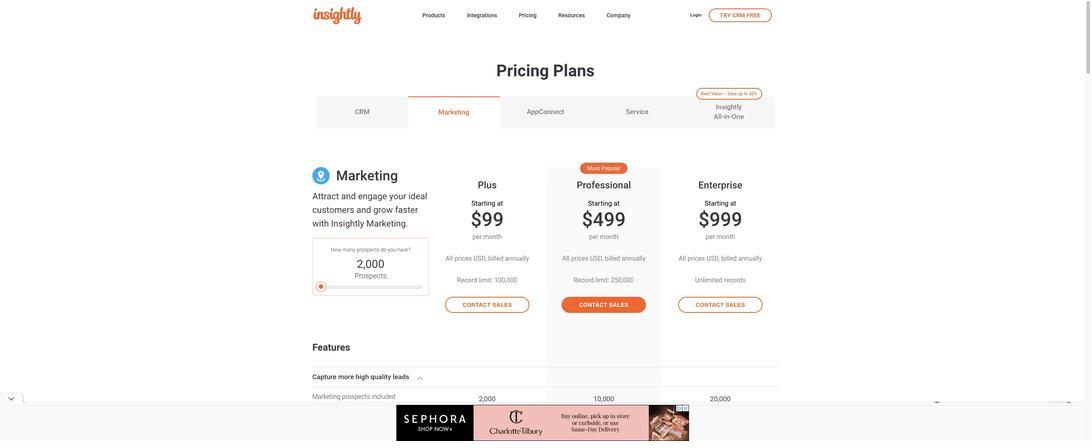 Task type: locate. For each thing, give the bounding box(es) containing it.
per for 499
[[589, 233, 598, 241]]

contact sales down record limit: 250,000
[[579, 302, 629, 308]]

per down 499
[[589, 233, 598, 241]]

0 horizontal spatial contact sales button
[[445, 297, 530, 313]]

0 horizontal spatial contact sales link
[[439, 297, 536, 333]]

1 horizontal spatial billed
[[605, 255, 620, 263]]

0 horizontal spatial record
[[457, 277, 477, 284]]

1 horizontal spatial starting
[[588, 199, 612, 207]]

at up 499
[[614, 199, 620, 207]]

and down engage
[[356, 205, 371, 215]]

1 contact sales from the left
[[463, 302, 512, 308]]

prospects
[[357, 247, 380, 253], [342, 393, 370, 401], [460, 419, 490, 427], [578, 419, 609, 427], [695, 419, 725, 427]]

all prices usd, billed annually up record limit: 250,000
[[562, 255, 646, 263]]

3 per from the left
[[706, 233, 715, 241]]

$ down enterprise
[[699, 208, 710, 231]]

crm
[[733, 12, 745, 18], [355, 108, 370, 116]]

2 contact sales link from the left
[[555, 297, 653, 333]]

1 horizontal spatial per
[[589, 233, 598, 241]]

contact sales link for 999
[[672, 297, 769, 333]]

usd,
[[474, 255, 487, 263], [590, 255, 603, 263], [707, 255, 720, 263]]

2 all prices usd, billed annually from the left
[[562, 255, 646, 263]]

2 horizontal spatial contact sales
[[696, 302, 745, 308]]

2 vertical spatial marketing
[[312, 393, 341, 401]]

15x
[[682, 419, 693, 427]]

month down 99 at the left of the page
[[483, 233, 502, 241]]

1 horizontal spatial crm
[[733, 12, 745, 18]]

1 horizontal spatial all prices usd, billed annually
[[562, 255, 646, 263]]

plus
[[478, 180, 497, 191]]

3 contact sales from the left
[[696, 302, 745, 308]]

annually for 99
[[505, 255, 529, 263]]

best
[[701, 91, 710, 96]]

contact sales link down unlimited records
[[672, 297, 769, 333]]

1 vertical spatial 2,000
[[479, 395, 496, 403]]

10x
[[566, 419, 577, 427]]

1 contact sales link from the left
[[439, 297, 536, 333]]

all for 99
[[446, 255, 453, 263]]

record left 100,000
[[457, 277, 477, 284]]

0 horizontal spatial billed
[[488, 255, 504, 263]]

usd, up the unlimited
[[707, 255, 720, 263]]

1 sales from the left
[[492, 302, 512, 308]]

starting inside starting at $ 499 per month
[[588, 199, 612, 207]]

limit: left 100,000
[[479, 277, 493, 284]]

insightly inside insightly all-in-one
[[716, 103, 742, 111]]

per for 99
[[473, 233, 482, 241]]

month down '999'
[[717, 233, 735, 241]]

$ down professional
[[582, 208, 593, 231]]

1 record from the left
[[457, 277, 477, 284]]

3 annually from the left
[[738, 255, 762, 263]]

2 horizontal spatial starting
[[705, 199, 729, 207]]

1 horizontal spatial contact sales
[[579, 302, 629, 308]]

0 horizontal spatial limit:
[[479, 277, 493, 284]]

per inside the starting at $ 999 per month
[[706, 233, 715, 241]]

save
[[727, 91, 737, 96]]

2 horizontal spatial purchased
[[727, 419, 759, 427]]

1 vertical spatial pricing
[[496, 61, 549, 80]]

1 per from the left
[[473, 233, 482, 241]]

usd, up record limit: 100,000
[[474, 255, 487, 263]]

company
[[607, 12, 631, 19]]

usd, for 99
[[474, 255, 487, 263]]

2 horizontal spatial all
[[679, 255, 686, 263]]

insightly up in-
[[716, 103, 742, 111]]

annually
[[505, 255, 529, 263], [622, 255, 646, 263], [738, 255, 762, 263]]

at inside starting at $ 499 per month
[[614, 199, 620, 207]]

at up '999'
[[730, 199, 736, 207]]

marketing for marketing prospects included
[[312, 393, 341, 401]]

faster
[[395, 205, 418, 215]]

1 at from the left
[[497, 199, 503, 207]]

more
[[338, 373, 354, 381]]

contact sales link down record limit: 250,000
[[555, 297, 653, 333]]

usd, up record limit: 250,000
[[590, 255, 603, 263]]

all prices usd, billed annually for 499
[[562, 255, 646, 263]]

3 starting from the left
[[705, 199, 729, 207]]

starting
[[471, 199, 495, 207], [588, 199, 612, 207], [705, 199, 729, 207]]

1 horizontal spatial usd,
[[590, 255, 603, 263]]

2 sales from the left
[[609, 302, 629, 308]]

1 starting from the left
[[471, 199, 495, 207]]

3 month from the left
[[717, 233, 735, 241]]

customers
[[312, 205, 354, 215]]

2 horizontal spatial annually
[[738, 255, 762, 263]]

sales
[[492, 302, 512, 308], [609, 302, 629, 308], [726, 302, 745, 308]]

1 horizontal spatial purchased
[[610, 419, 642, 427]]

3 $ from the left
[[699, 208, 710, 231]]

2 horizontal spatial contact sales button
[[678, 297, 763, 313]]

contact sales link
[[439, 297, 536, 333], [555, 297, 653, 333], [672, 297, 769, 333]]

starting inside the starting at $ 999 per month
[[705, 199, 729, 207]]

contact down the unlimited
[[696, 302, 724, 308]]

purchased
[[492, 419, 524, 427], [610, 419, 642, 427], [727, 419, 759, 427]]

contact sales down unlimited records
[[696, 302, 745, 308]]

0 vertical spatial marketing
[[438, 108, 469, 116]]

billed up record limit: 250,000
[[605, 255, 620, 263]]

0 horizontal spatial all
[[446, 255, 453, 263]]

contact sales button down record limit: 250,000
[[562, 297, 646, 313]]

insightly all-in-one
[[714, 103, 744, 121]]

1 vertical spatial crm
[[355, 108, 370, 116]]

unlimited
[[695, 277, 722, 284]]

2 at from the left
[[614, 199, 620, 207]]

sales down 250,000
[[609, 302, 629, 308]]

purchased for 10x prospects purchased
[[610, 419, 642, 427]]

1 $ from the left
[[471, 208, 482, 231]]

2 horizontal spatial prices
[[688, 255, 705, 263]]

1 horizontal spatial limit:
[[596, 277, 609, 284]]

0 horizontal spatial month
[[483, 233, 502, 241]]

15x prospects purchased
[[682, 419, 759, 427]]

most
[[587, 165, 600, 171]]

integrations
[[467, 12, 497, 19]]

20,000
[[710, 395, 731, 403]]

annually up the records
[[738, 255, 762, 263]]

annually up 250,000
[[622, 255, 646, 263]]

starting down professional
[[588, 199, 612, 207]]

per inside starting at $ 99 per month
[[473, 233, 482, 241]]

2 limit: from the left
[[596, 277, 609, 284]]

service
[[626, 108, 649, 116]]

record
[[457, 277, 477, 284], [574, 277, 594, 284]]

usd, for 999
[[707, 255, 720, 263]]

0 horizontal spatial annually
[[505, 255, 529, 263]]

try
[[720, 12, 731, 18]]

0 horizontal spatial per
[[473, 233, 482, 241]]

all
[[446, 255, 453, 263], [562, 255, 570, 263], [679, 255, 686, 263]]

1 annually from the left
[[505, 255, 529, 263]]

per
[[473, 233, 482, 241], [589, 233, 598, 241], [706, 233, 715, 241]]

0 horizontal spatial $
[[471, 208, 482, 231]]

3 all prices usd, billed annually from the left
[[679, 255, 762, 263]]

1 vertical spatial insightly
[[331, 219, 364, 229]]

at
[[497, 199, 503, 207], [614, 199, 620, 207], [730, 199, 736, 207]]

month
[[483, 233, 502, 241], [600, 233, 619, 241], [717, 233, 735, 241]]

sales down 100,000
[[492, 302, 512, 308]]

5x prospects purchased
[[451, 419, 524, 427]]

and up customers
[[341, 191, 356, 201]]

2,000 up 5x prospects purchased
[[479, 395, 496, 403]]

1 contact from the left
[[463, 302, 491, 308]]

included
[[372, 393, 396, 401]]

one
[[732, 113, 744, 121]]

2 horizontal spatial contact
[[696, 302, 724, 308]]

1 contact sales button from the left
[[445, 297, 530, 313]]

contact
[[463, 302, 491, 308], [579, 302, 607, 308], [696, 302, 724, 308]]

1 all from the left
[[446, 255, 453, 263]]

0 horizontal spatial prices
[[455, 255, 472, 263]]

prospects right 10x on the bottom right of page
[[578, 419, 609, 427]]

$ for 499
[[582, 208, 593, 231]]

starting down plus
[[471, 199, 495, 207]]

2 horizontal spatial contact sales link
[[672, 297, 769, 333]]

1 horizontal spatial $
[[582, 208, 593, 231]]

$ for 999
[[699, 208, 710, 231]]

capture more high quality leads
[[312, 373, 409, 381]]

billed up the records
[[721, 255, 737, 263]]

2 annually from the left
[[622, 255, 646, 263]]

starting down enterprise
[[705, 199, 729, 207]]

and
[[341, 191, 356, 201], [356, 205, 371, 215]]

0 horizontal spatial crm
[[355, 108, 370, 116]]

0 horizontal spatial at
[[497, 199, 503, 207]]

1 vertical spatial marketing
[[336, 168, 398, 184]]

prices for 999
[[688, 255, 705, 263]]

limit: for 499
[[596, 277, 609, 284]]

0 horizontal spatial starting
[[471, 199, 495, 207]]

professional
[[577, 180, 631, 191]]

2 purchased from the left
[[610, 419, 642, 427]]

2 horizontal spatial all prices usd, billed annually
[[679, 255, 762, 263]]

2 horizontal spatial usd,
[[707, 255, 720, 263]]

all prices usd, billed annually
[[446, 255, 529, 263], [562, 255, 646, 263], [679, 255, 762, 263]]

month inside starting at $ 499 per month
[[600, 233, 619, 241]]

sales down the records
[[726, 302, 745, 308]]

contact sales
[[463, 302, 512, 308], [579, 302, 629, 308], [696, 302, 745, 308]]

0 horizontal spatial 2,000
[[357, 258, 384, 271]]

3 usd, from the left
[[707, 255, 720, 263]]

record for 499
[[574, 277, 594, 284]]

1 horizontal spatial prices
[[571, 255, 589, 263]]

1 horizontal spatial record
[[574, 277, 594, 284]]

$ inside the starting at $ 999 per month
[[699, 208, 710, 231]]

service link
[[591, 96, 683, 129]]

month for 99
[[483, 233, 502, 241]]

contact sales button for 999
[[678, 297, 763, 313]]

prices for 99
[[455, 255, 472, 263]]

2 starting from the left
[[588, 199, 612, 207]]

contact sales button for 99
[[445, 297, 530, 313]]

2 month from the left
[[600, 233, 619, 241]]

billed up record limit: 100,000
[[488, 255, 504, 263]]

2 horizontal spatial billed
[[721, 255, 737, 263]]

prospects down capture more high quality leads
[[342, 393, 370, 401]]

starting for 999
[[705, 199, 729, 207]]

limit: left 250,000
[[596, 277, 609, 284]]

$ inside starting at $ 499 per month
[[582, 208, 593, 231]]

1 horizontal spatial month
[[600, 233, 619, 241]]

0 horizontal spatial contact
[[463, 302, 491, 308]]

marketing inside products and bundles "tab list"
[[438, 108, 469, 116]]

0 vertical spatial crm
[[733, 12, 745, 18]]

3 contact from the left
[[696, 302, 724, 308]]

marketing icon image
[[312, 167, 330, 185]]

at for 499
[[614, 199, 620, 207]]

2,000 inside 2,000 prospects
[[357, 258, 384, 271]]

1 horizontal spatial at
[[614, 199, 620, 207]]

products and bundles tab list
[[316, 88, 775, 129]]

marketing.
[[366, 219, 408, 229]]

all prices usd, billed annually up unlimited records
[[679, 255, 762, 263]]

$ inside starting at $ 99 per month
[[471, 208, 482, 231]]

1 usd, from the left
[[474, 255, 487, 263]]

billed for 99
[[488, 255, 504, 263]]

crm inside button
[[733, 12, 745, 18]]

1 horizontal spatial all
[[562, 255, 570, 263]]

2 horizontal spatial at
[[730, 199, 736, 207]]

2,000 up prospects
[[357, 258, 384, 271]]

2 horizontal spatial month
[[717, 233, 735, 241]]

10x prospects purchased
[[566, 419, 642, 427]]

month inside starting at $ 99 per month
[[483, 233, 502, 241]]

prices up the unlimited
[[688, 255, 705, 263]]

1 horizontal spatial annually
[[622, 255, 646, 263]]

per down 99 at the left of the page
[[473, 233, 482, 241]]

record for 99
[[457, 277, 477, 284]]

100,000
[[494, 277, 517, 284]]

contact for 99
[[463, 302, 491, 308]]

contact sales button down unlimited records
[[678, 297, 763, 313]]

2,000
[[357, 258, 384, 271], [479, 395, 496, 403]]

0 horizontal spatial usd,
[[474, 255, 487, 263]]

2 usd, from the left
[[590, 255, 603, 263]]

2 prices from the left
[[571, 255, 589, 263]]

0 vertical spatial and
[[341, 191, 356, 201]]

prices for 499
[[571, 255, 589, 263]]

99
[[482, 208, 504, 231]]

1 all prices usd, billed annually from the left
[[446, 255, 529, 263]]

all-
[[714, 113, 724, 121]]

$
[[471, 208, 482, 231], [582, 208, 593, 231], [699, 208, 710, 231]]

marketing link
[[408, 96, 500, 129]]

3 purchased from the left
[[727, 419, 759, 427]]

limit:
[[479, 277, 493, 284], [596, 277, 609, 284]]

at inside starting at $ 99 per month
[[497, 199, 503, 207]]

1 prices from the left
[[455, 255, 472, 263]]

contact sales link down record limit: 100,000
[[439, 297, 536, 333]]

insightly
[[716, 103, 742, 111], [331, 219, 364, 229]]

2 per from the left
[[589, 233, 598, 241]]

starting at $ 499 per month
[[582, 199, 626, 241]]

0 vertical spatial pricing
[[519, 12, 537, 19]]

1 purchased from the left
[[492, 419, 524, 427]]

2 horizontal spatial $
[[699, 208, 710, 231]]

0 vertical spatial 2,000
[[357, 258, 384, 271]]

prospects right 5x
[[460, 419, 490, 427]]

1 horizontal spatial contact
[[579, 302, 607, 308]]

1 month from the left
[[483, 233, 502, 241]]

billed
[[488, 255, 504, 263], [605, 255, 620, 263], [721, 255, 737, 263]]

3 billed from the left
[[721, 255, 737, 263]]

1 horizontal spatial insightly
[[716, 103, 742, 111]]

prices up record limit: 100,000
[[455, 255, 472, 263]]

0 horizontal spatial insightly
[[331, 219, 364, 229]]

annually up 100,000
[[505, 255, 529, 263]]

all prices usd, billed annually up record limit: 100,000
[[446, 255, 529, 263]]

3 at from the left
[[730, 199, 736, 207]]

2 billed from the left
[[605, 255, 620, 263]]

$ down plus
[[471, 208, 482, 231]]

1 vertical spatial and
[[356, 205, 371, 215]]

1 limit: from the left
[[479, 277, 493, 284]]

2,000 prospects
[[355, 258, 387, 280]]

contact sales button
[[445, 297, 530, 313], [562, 297, 646, 313], [678, 297, 763, 313]]

0 horizontal spatial all prices usd, billed annually
[[446, 255, 529, 263]]

3 prices from the left
[[688, 255, 705, 263]]

5x
[[451, 419, 458, 427]]

2 record from the left
[[574, 277, 594, 284]]

appconnect
[[527, 108, 564, 116]]

month down 499
[[600, 233, 619, 241]]

0 horizontal spatial contact sales
[[463, 302, 512, 308]]

month inside the starting at $ 999 per month
[[717, 233, 735, 241]]

999
[[710, 208, 742, 231]]

per for 999
[[706, 233, 715, 241]]

ideal
[[408, 191, 427, 201]]

2 horizontal spatial sales
[[726, 302, 745, 308]]

starting inside starting at $ 99 per month
[[471, 199, 495, 207]]

engage
[[358, 191, 387, 201]]

0 vertical spatial insightly
[[716, 103, 742, 111]]

2 horizontal spatial per
[[706, 233, 715, 241]]

pricing
[[519, 12, 537, 19], [496, 61, 549, 80]]

appconnect link
[[500, 96, 591, 129]]

1 horizontal spatial contact sales button
[[562, 297, 646, 313]]

3 sales from the left
[[726, 302, 745, 308]]

prospects for marketing prospects included
[[342, 393, 370, 401]]

at inside the starting at $ 999 per month
[[730, 199, 736, 207]]

2 $ from the left
[[582, 208, 593, 231]]

prices up record limit: 250,000
[[571, 255, 589, 263]]

contact sales button down record limit: 100,000
[[445, 297, 530, 313]]

per down '999'
[[706, 233, 715, 241]]

contact down record limit: 250,000
[[579, 302, 607, 308]]

0 horizontal spatial purchased
[[492, 419, 524, 427]]

billed for 999
[[721, 255, 737, 263]]

1 horizontal spatial 2,000
[[479, 395, 496, 403]]

insightly down customers
[[331, 219, 364, 229]]

up
[[738, 91, 743, 96]]

at up 99 at the left of the page
[[497, 199, 503, 207]]

contact sales down record limit: 100,000
[[463, 302, 512, 308]]

2 all from the left
[[562, 255, 570, 263]]

0 horizontal spatial sales
[[492, 302, 512, 308]]

1 horizontal spatial contact sales link
[[555, 297, 653, 333]]

contact down record limit: 100,000
[[463, 302, 491, 308]]

3 contact sales link from the left
[[672, 297, 769, 333]]

prospects right 15x
[[695, 419, 725, 427]]

attract
[[312, 191, 339, 201]]

per inside starting at $ 499 per month
[[589, 233, 598, 241]]

1 horizontal spatial sales
[[609, 302, 629, 308]]

quality
[[371, 373, 391, 381]]

record left 250,000
[[574, 277, 594, 284]]

3 all from the left
[[679, 255, 686, 263]]

3 contact sales button from the left
[[678, 297, 763, 313]]

1 billed from the left
[[488, 255, 504, 263]]

2 contact sales button from the left
[[562, 297, 646, 313]]

marketing prospects included
[[312, 393, 396, 401]]



Task type: describe. For each thing, give the bounding box(es) containing it.
limit: for 99
[[479, 277, 493, 284]]

1 horizontal spatial and
[[356, 205, 371, 215]]

leads
[[393, 373, 409, 381]]

have?
[[397, 247, 411, 253]]

at for 99
[[497, 199, 503, 207]]

grow
[[373, 205, 393, 215]]

products
[[423, 12, 445, 19]]

10,000
[[594, 395, 614, 403]]

at for 999
[[730, 199, 736, 207]]

crm link
[[316, 96, 408, 129]]

sales for 99
[[492, 302, 512, 308]]

record limit: 250,000
[[574, 277, 634, 284]]

starting at $ 999 per month
[[699, 199, 742, 241]]

products link
[[423, 10, 445, 21]]

integrations link
[[467, 10, 497, 21]]

chevron up image
[[415, 374, 425, 383]]

prospects for 5x prospects purchased
[[460, 419, 490, 427]]

record limit: 100,000
[[457, 277, 517, 284]]

2 contact sales from the left
[[579, 302, 629, 308]]

250,000
[[611, 277, 634, 284]]

$ for 99
[[471, 208, 482, 231]]

insightly inside 'attract and engage your ideal customers and grow faster with insightly marketing.'
[[331, 219, 364, 229]]

best value – save up to 30%
[[701, 91, 757, 96]]

2,000 for 2,000 prospects
[[357, 258, 384, 271]]

–
[[723, 91, 726, 96]]

try crm free
[[720, 12, 761, 18]]

prospects for 10x prospects purchased
[[578, 419, 609, 427]]

annually for 499
[[622, 255, 646, 263]]

contact sales for 99
[[463, 302, 512, 308]]

prospects left do on the bottom
[[357, 247, 380, 253]]

contact for 999
[[696, 302, 724, 308]]

2,000 for 2,000
[[479, 395, 496, 403]]

billed for 499
[[605, 255, 620, 263]]

contact sales link for 99
[[439, 297, 536, 333]]

month for 499
[[600, 233, 619, 241]]

attract and engage your ideal customers and grow faster with insightly marketing.
[[312, 191, 427, 229]]

contact sales for 999
[[696, 302, 745, 308]]

many
[[343, 247, 355, 253]]

popular
[[601, 165, 621, 171]]

starting for 499
[[588, 199, 612, 207]]

to
[[744, 91, 748, 96]]

enterprise
[[698, 180, 743, 191]]

30%
[[749, 91, 757, 96]]

most popular
[[587, 165, 621, 171]]

how
[[331, 247, 341, 253]]

login link
[[690, 12, 702, 19]]

month for 999
[[717, 233, 735, 241]]

login
[[690, 12, 702, 18]]

all prices usd, billed annually for 99
[[446, 255, 529, 263]]

pricing plans
[[496, 61, 595, 80]]

499
[[593, 208, 626, 231]]

pricing for pricing
[[519, 12, 537, 19]]

starting at $ 99 per month
[[471, 199, 504, 241]]

in-
[[724, 113, 732, 121]]

capture
[[312, 373, 336, 381]]

prospects
[[355, 272, 387, 280]]

purchased for 15x prospects purchased
[[727, 419, 759, 427]]

unlimited records
[[695, 277, 746, 284]]

company link
[[607, 10, 631, 21]]

resources link
[[558, 10, 585, 21]]

crm inside "link"
[[355, 108, 370, 116]]

prospects for 15x prospects purchased
[[695, 419, 725, 427]]

all for 499
[[562, 255, 570, 263]]

marketing for marketing link
[[438, 108, 469, 116]]

free
[[747, 12, 761, 18]]

features
[[312, 342, 350, 353]]

all prices usd, billed annually for 999
[[679, 255, 762, 263]]

with
[[312, 219, 329, 229]]

0 horizontal spatial and
[[341, 191, 356, 201]]

your
[[389, 191, 406, 201]]

pricing for pricing plans
[[496, 61, 549, 80]]

you
[[388, 247, 396, 253]]

do
[[381, 247, 387, 253]]

pricing link
[[519, 10, 537, 21]]

resources
[[558, 12, 585, 19]]

how many prospects do you have?
[[331, 247, 411, 253]]

starting for 99
[[471, 199, 495, 207]]

sales for 999
[[726, 302, 745, 308]]

try crm free link
[[709, 8, 772, 22]]

plans
[[553, 61, 595, 80]]

high
[[356, 373, 369, 381]]

2 contact from the left
[[579, 302, 607, 308]]

value
[[711, 91, 722, 96]]

annually for 999
[[738, 255, 762, 263]]

all for 999
[[679, 255, 686, 263]]

purchased for 5x prospects purchased
[[492, 419, 524, 427]]

insightly logo image
[[313, 7, 362, 24]]

records
[[724, 277, 746, 284]]

usd, for 499
[[590, 255, 603, 263]]

insightly logo link
[[313, 7, 410, 24]]

try crm free button
[[709, 8, 772, 22]]



Task type: vqa. For each thing, say whether or not it's contained in the screenshot.
cookieconsent "dialog"
no



